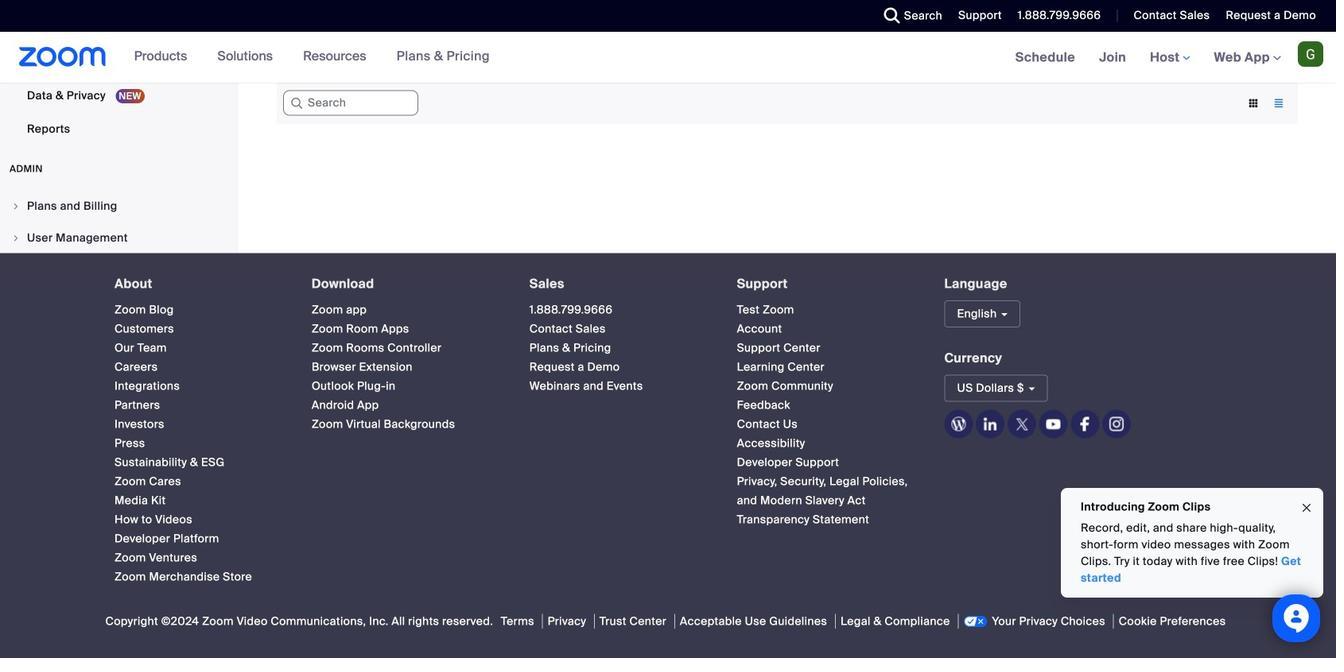 Task type: locate. For each thing, give the bounding box(es) containing it.
list mode, selected image
[[1267, 96, 1292, 111]]

1 vertical spatial menu item
[[0, 223, 234, 253]]

0 vertical spatial menu item
[[0, 191, 234, 222]]

heading
[[115, 277, 283, 291], [312, 277, 501, 291], [530, 277, 709, 291], [737, 277, 916, 291]]

menu item
[[0, 191, 234, 222], [0, 223, 234, 253]]

meetings navigation
[[1004, 32, 1337, 84]]

grid mode, not selected image
[[1241, 96, 1267, 111]]

banner
[[0, 32, 1337, 84]]

3 heading from the left
[[530, 277, 709, 291]]

profile picture image
[[1299, 41, 1324, 67]]

2 menu item from the top
[[0, 223, 234, 253]]

personal menu menu
[[0, 0, 234, 147]]

2 heading from the left
[[312, 277, 501, 291]]



Task type: describe. For each thing, give the bounding box(es) containing it.
product information navigation
[[122, 32, 502, 83]]

right image
[[11, 234, 21, 243]]

1 menu item from the top
[[0, 191, 234, 222]]

admin menu menu
[[0, 191, 234, 414]]

4 heading from the left
[[737, 277, 916, 291]]

zoom logo image
[[19, 47, 106, 67]]

1 heading from the left
[[115, 277, 283, 291]]

Search text field
[[283, 91, 419, 116]]

close image
[[1301, 500, 1314, 518]]

right image
[[11, 202, 21, 211]]



Task type: vqa. For each thing, say whether or not it's contained in the screenshot.
alert
no



